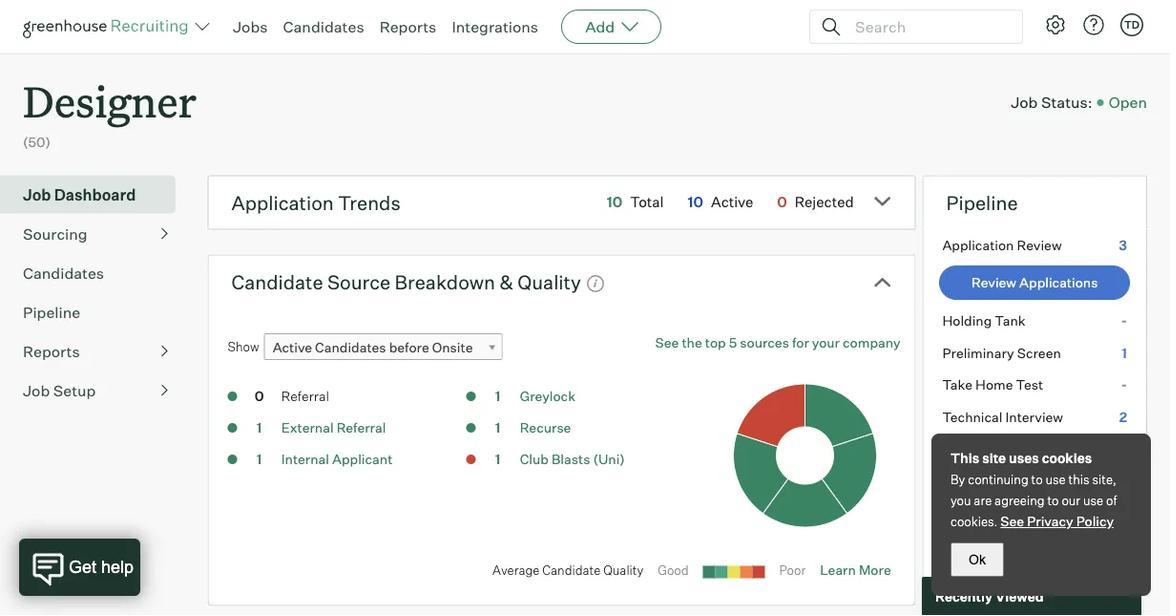 Task type: vqa. For each thing, say whether or not it's contained in the screenshot.
This site uses cookies
yes



Task type: locate. For each thing, give the bounding box(es) containing it.
candidates left before
[[315, 339, 386, 356]]

reports
[[380, 17, 437, 36], [23, 342, 80, 361]]

5
[[729, 334, 737, 351]]

1 vertical spatial see
[[1001, 513, 1025, 530]]

reports link up job setup link
[[23, 340, 168, 363]]

setup
[[53, 381, 96, 400]]

2
[[1120, 408, 1128, 425]]

job for job dashboard
[[23, 185, 51, 204]]

1 right the of
[[1122, 504, 1128, 521]]

reference check
[[943, 504, 1049, 521]]

1 horizontal spatial referral
[[337, 419, 386, 436]]

1 vertical spatial onsite
[[943, 440, 984, 457]]

candidate up show
[[232, 270, 323, 294]]

10 for 10 active
[[688, 193, 704, 211]]

candidates link down the sourcing link
[[23, 261, 168, 284]]

0 vertical spatial candidate
[[232, 270, 323, 294]]

-
[[1122, 312, 1128, 329], [1122, 376, 1128, 393]]

candidates down sourcing
[[23, 263, 104, 282]]

1 horizontal spatial application
[[943, 237, 1015, 253]]

1 vertical spatial candidates
[[23, 263, 104, 282]]

by
[[951, 472, 966, 487]]

configure image
[[1045, 13, 1068, 36]]

job left status:
[[1012, 93, 1038, 112]]

1 horizontal spatial candidate
[[543, 563, 601, 578]]

this
[[1069, 472, 1090, 487]]

0
[[778, 193, 788, 211], [255, 388, 264, 405]]

reports left "integrations" link
[[380, 17, 437, 36]]

(uni)
[[593, 451, 625, 468]]

1 vertical spatial job
[[23, 185, 51, 204]]

0 horizontal spatial candidates link
[[23, 261, 168, 284]]

1 link for recurse
[[479, 418, 517, 440]]

review down application review
[[972, 274, 1017, 291]]

0 vertical spatial -
[[1122, 312, 1128, 329]]

2 10 from the left
[[688, 193, 704, 211]]

0 vertical spatial reports link
[[380, 17, 437, 36]]

job left setup
[[23, 381, 50, 400]]

referral
[[281, 388, 329, 405], [337, 419, 386, 436]]

0 horizontal spatial quality
[[518, 270, 581, 294]]

- link up interview
[[924, 369, 1147, 401]]

1 horizontal spatial use
[[1084, 493, 1104, 508]]

applicant
[[332, 451, 393, 468]]

1 vertical spatial to
[[1048, 493, 1060, 508]]

job up sourcing
[[23, 185, 51, 204]]

recurse
[[520, 419, 571, 436]]

1 horizontal spatial 0
[[778, 193, 788, 211]]

1 horizontal spatial see
[[1001, 513, 1025, 530]]

1 - from the top
[[1122, 312, 1128, 329]]

1 vertical spatial pipeline
[[23, 302, 80, 322]]

0 vertical spatial see
[[656, 334, 679, 351]]

0 horizontal spatial use
[[1046, 472, 1066, 487]]

1 link left club
[[479, 450, 517, 472]]

0 vertical spatial to
[[1032, 472, 1043, 487]]

to left our
[[1048, 493, 1060, 508]]

1 vertical spatial active
[[273, 339, 312, 356]]

0 vertical spatial active
[[711, 193, 754, 211]]

onsite link
[[924, 433, 1147, 465]]

by continuing to use this site, you are agreeing to our use of cookies.
[[951, 472, 1118, 529]]

application trends
[[232, 191, 401, 215]]

0 horizontal spatial pipeline
[[23, 302, 80, 322]]

pipeline inside pipeline link
[[23, 302, 80, 322]]

2 - from the top
[[1122, 376, 1128, 393]]

0 vertical spatial candidates link
[[283, 17, 364, 36]]

onsite right before
[[432, 339, 473, 356]]

10 right total
[[688, 193, 704, 211]]

onsite up the by
[[943, 440, 984, 457]]

1 10 from the left
[[607, 193, 623, 211]]

job dashboard link
[[23, 183, 168, 206]]

total
[[630, 193, 664, 211]]

0 vertical spatial job
[[1012, 93, 1038, 112]]

active left 0 rejected
[[711, 193, 754, 211]]

1 horizontal spatial to
[[1048, 493, 1060, 508]]

dashboard
[[54, 185, 136, 204]]

candidates link
[[283, 17, 364, 36], [23, 261, 168, 284]]

see
[[656, 334, 679, 351], [1001, 513, 1025, 530]]

application for application trends
[[232, 191, 334, 215]]

0 vertical spatial quality
[[518, 270, 581, 294]]

use left the this
[[1046, 472, 1066, 487]]

pipeline down sourcing
[[23, 302, 80, 322]]

0 vertical spatial - link
[[924, 305, 1147, 337]]

technical interview
[[943, 408, 1064, 425]]

breakdown
[[395, 270, 496, 294]]

active candidates before onsite
[[273, 339, 473, 356]]

1 vertical spatial reports
[[23, 342, 80, 361]]

review applications
[[972, 274, 1099, 291]]

application left trends
[[232, 191, 334, 215]]

2 vertical spatial job
[[23, 381, 50, 400]]

job dashboard
[[23, 185, 136, 204]]

1 right site,
[[1122, 472, 1128, 489]]

1 vertical spatial review
[[972, 274, 1017, 291]]

pipeline up application review
[[947, 191, 1019, 215]]

0 horizontal spatial application
[[232, 191, 334, 215]]

candidate
[[232, 270, 323, 294], [543, 563, 601, 578]]

referral up "external" on the bottom of the page
[[281, 388, 329, 405]]

greylock
[[520, 388, 576, 405]]

candidates link right "jobs"
[[283, 17, 364, 36]]

2 - link from the top
[[924, 369, 1147, 401]]

club blasts (uni) link
[[520, 451, 625, 468]]

1 link left internal
[[240, 450, 279, 472]]

1 link left "external" on the bottom of the page
[[240, 418, 279, 440]]

review up the review applications
[[1018, 237, 1063, 253]]

0 horizontal spatial 0
[[255, 388, 264, 405]]

candidate source data is not real-time. data may take up to two days to reflect accurately. image
[[586, 274, 605, 293]]

see privacy policy
[[1001, 513, 1115, 530]]

1 vertical spatial application
[[943, 237, 1015, 253]]

application
[[232, 191, 334, 215], [943, 237, 1015, 253]]

0 horizontal spatial 10
[[607, 193, 623, 211]]

screen
[[1018, 344, 1062, 361]]

1 vertical spatial quality
[[604, 563, 644, 578]]

pipeline link
[[23, 301, 168, 323]]

0 horizontal spatial reports link
[[23, 340, 168, 363]]

1 link for greylock
[[479, 387, 517, 409]]

you
[[951, 493, 972, 508]]

cookies
[[1043, 450, 1093, 467]]

reports up job setup
[[23, 342, 80, 361]]

this
[[951, 450, 980, 467]]

recurse link
[[520, 419, 571, 436]]

sourcing
[[23, 224, 87, 243]]

0 horizontal spatial see
[[656, 334, 679, 351]]

quality right "&"
[[518, 270, 581, 294]]

td
[[1125, 18, 1140, 31]]

privacy
[[1028, 513, 1074, 530]]

1 - link from the top
[[924, 305, 1147, 337]]

referral up applicant
[[337, 419, 386, 436]]

designer (50)
[[23, 73, 197, 151]]

candidates
[[283, 17, 364, 36], [23, 263, 104, 282], [315, 339, 386, 356]]

1 link left greylock link
[[479, 387, 517, 409]]

job for job status:
[[1012, 93, 1038, 112]]

1 horizontal spatial quality
[[604, 563, 644, 578]]

1 horizontal spatial candidates link
[[283, 17, 364, 36]]

use left the of
[[1084, 493, 1104, 508]]

1 link for internal applicant
[[240, 450, 279, 472]]

1 horizontal spatial reports
[[380, 17, 437, 36]]

1 vertical spatial - link
[[924, 369, 1147, 401]]

more
[[859, 562, 892, 578]]

review
[[1018, 237, 1063, 253], [972, 274, 1017, 291]]

ok button
[[951, 542, 1005, 577]]

1 left internal
[[257, 451, 262, 468]]

0 vertical spatial 0
[[778, 193, 788, 211]]

Search text field
[[851, 13, 1006, 41]]

add button
[[562, 10, 662, 44]]

greenhouse recruiting image
[[23, 15, 195, 38]]

1 link for club blasts (uni)
[[479, 450, 517, 472]]

- link
[[924, 305, 1147, 337], [924, 369, 1147, 401]]

0 horizontal spatial active
[[273, 339, 312, 356]]

to down uses
[[1032, 472, 1043, 487]]

0 horizontal spatial onsite
[[432, 339, 473, 356]]

0 vertical spatial pipeline
[[947, 191, 1019, 215]]

sourcing link
[[23, 222, 168, 245]]

- up 2
[[1122, 376, 1128, 393]]

jobs
[[233, 17, 268, 36]]

2 vertical spatial candidates
[[315, 339, 386, 356]]

1 horizontal spatial onsite
[[943, 440, 984, 457]]

recently
[[936, 588, 993, 604]]

1 vertical spatial reports link
[[23, 340, 168, 363]]

application up the review applications
[[943, 237, 1015, 253]]

0 vertical spatial application
[[232, 191, 334, 215]]

use
[[1046, 472, 1066, 487], [1084, 493, 1104, 508]]

0 vertical spatial referral
[[281, 388, 329, 405]]

for
[[793, 334, 810, 351]]

reports link
[[380, 17, 437, 36], [23, 340, 168, 363]]

to
[[1032, 472, 1043, 487], [1048, 493, 1060, 508]]

1 vertical spatial -
[[1122, 376, 1128, 393]]

- link up screen
[[924, 305, 1147, 337]]

company
[[843, 334, 901, 351]]

active
[[711, 193, 754, 211], [273, 339, 312, 356]]

0 left rejected
[[778, 193, 788, 211]]

job setup link
[[23, 379, 168, 402]]

pipeline
[[947, 191, 1019, 215], [23, 302, 80, 322]]

application review
[[943, 237, 1063, 253]]

see down the agreeing
[[1001, 513, 1025, 530]]

viewed
[[996, 588, 1044, 604]]

0 rejected
[[778, 193, 854, 211]]

1 horizontal spatial 10
[[688, 193, 704, 211]]

- down 3 on the right top of the page
[[1122, 312, 1128, 329]]

1 vertical spatial referral
[[337, 419, 386, 436]]

1 vertical spatial 0
[[255, 388, 264, 405]]

0 down show
[[255, 388, 264, 405]]

quality left good
[[604, 563, 644, 578]]

designer
[[23, 73, 197, 129]]

active right show
[[273, 339, 312, 356]]

candidate right the "average"
[[543, 563, 601, 578]]

candidates right "jobs"
[[283, 17, 364, 36]]

onsite
[[432, 339, 473, 356], [943, 440, 984, 457]]

preliminary
[[943, 344, 1015, 361]]

reports link left "integrations" link
[[380, 17, 437, 36]]

td button
[[1117, 10, 1148, 40]]

1 vertical spatial use
[[1084, 493, 1104, 508]]

see left the
[[656, 334, 679, 351]]

10 left total
[[607, 193, 623, 211]]

1 link left recurse link
[[479, 418, 517, 440]]

source
[[328, 270, 391, 294]]



Task type: describe. For each thing, give the bounding box(es) containing it.
policy
[[1077, 513, 1115, 530]]

average
[[493, 563, 540, 578]]

td button
[[1121, 13, 1144, 36]]

cookies.
[[951, 514, 998, 529]]

0 horizontal spatial to
[[1032, 472, 1043, 487]]

greylock link
[[520, 388, 576, 405]]

ok
[[969, 552, 986, 567]]

0 vertical spatial candidates
[[283, 17, 364, 36]]

0 vertical spatial use
[[1046, 472, 1066, 487]]

1 left greylock link
[[495, 388, 501, 405]]

0 horizontal spatial reports
[[23, 342, 80, 361]]

are
[[974, 493, 992, 508]]

3
[[1120, 237, 1128, 253]]

1 up 2
[[1122, 344, 1128, 361]]

top
[[706, 334, 726, 351]]

&
[[500, 270, 514, 294]]

1 horizontal spatial active
[[711, 193, 754, 211]]

1 horizontal spatial pipeline
[[947, 191, 1019, 215]]

interview
[[1006, 408, 1064, 425]]

candidate source breakdown & quality
[[232, 270, 581, 294]]

debrief
[[943, 472, 989, 489]]

club
[[520, 451, 549, 468]]

1 vertical spatial candidate
[[543, 563, 601, 578]]

see the top 5 sources for your company link
[[656, 333, 901, 352]]

preliminary screen
[[943, 344, 1062, 361]]

rejected
[[795, 193, 854, 211]]

1 link for external referral
[[240, 418, 279, 440]]

learn more link
[[820, 562, 892, 578]]

1 left recurse
[[495, 419, 501, 436]]

integrations link
[[452, 17, 539, 36]]

learn
[[820, 562, 856, 578]]

10 active
[[688, 193, 754, 211]]

integrations
[[452, 17, 539, 36]]

job setup
[[23, 381, 96, 400]]

open
[[1109, 93, 1148, 112]]

our
[[1062, 493, 1081, 508]]

internal
[[281, 451, 329, 468]]

average candidate quality
[[493, 563, 644, 578]]

reference
[[943, 504, 1006, 521]]

10 for 10 total
[[607, 193, 623, 211]]

active candidates before onsite link
[[264, 333, 503, 361]]

1 horizontal spatial reports link
[[380, 17, 437, 36]]

job status:
[[1012, 93, 1093, 112]]

0 vertical spatial review
[[1018, 237, 1063, 253]]

external referral link
[[281, 419, 386, 436]]

0 horizontal spatial referral
[[281, 388, 329, 405]]

see for see privacy policy
[[1001, 513, 1025, 530]]

continuing
[[969, 472, 1029, 487]]

status:
[[1042, 93, 1093, 112]]

the
[[682, 334, 703, 351]]

check
[[1009, 504, 1049, 521]]

agreeing
[[995, 493, 1045, 508]]

1 left club
[[495, 451, 501, 468]]

application for application review
[[943, 237, 1015, 253]]

club blasts (uni)
[[520, 451, 625, 468]]

applications
[[1020, 274, 1099, 291]]

poor
[[780, 563, 806, 578]]

technical
[[943, 408, 1003, 425]]

see the top 5 sources for your company
[[656, 334, 901, 351]]

show
[[228, 339, 259, 354]]

designer link
[[23, 53, 197, 133]]

of
[[1107, 493, 1118, 508]]

add
[[586, 17, 615, 36]]

sources
[[740, 334, 790, 351]]

0 for 0
[[255, 388, 264, 405]]

your
[[813, 334, 840, 351]]

internal applicant
[[281, 451, 393, 468]]

site
[[983, 450, 1007, 467]]

0 for 0 rejected
[[778, 193, 788, 211]]

blasts
[[552, 451, 591, 468]]

1 left "external" on the bottom of the page
[[257, 419, 262, 436]]

candidate source data is not real-time. data may take up to two days to reflect accurately. element
[[581, 265, 605, 299]]

jobs link
[[233, 17, 268, 36]]

see for see the top 5 sources for your company
[[656, 334, 679, 351]]

0 vertical spatial reports
[[380, 17, 437, 36]]

uses
[[1010, 450, 1040, 467]]

offer
[[943, 536, 974, 553]]

0 vertical spatial onsite
[[432, 339, 473, 356]]

job for job setup
[[23, 381, 50, 400]]

internal applicant link
[[281, 451, 393, 468]]

1 vertical spatial candidates link
[[23, 261, 168, 284]]

recently viewed
[[936, 588, 1044, 604]]

offer link
[[924, 529, 1147, 561]]

review applications link
[[940, 266, 1131, 300]]

0 horizontal spatial candidate
[[232, 270, 323, 294]]

review inside review applications link
[[972, 274, 1017, 291]]

external referral
[[281, 419, 386, 436]]

external
[[281, 419, 334, 436]]

(50)
[[23, 134, 51, 151]]

learn more
[[820, 562, 892, 578]]



